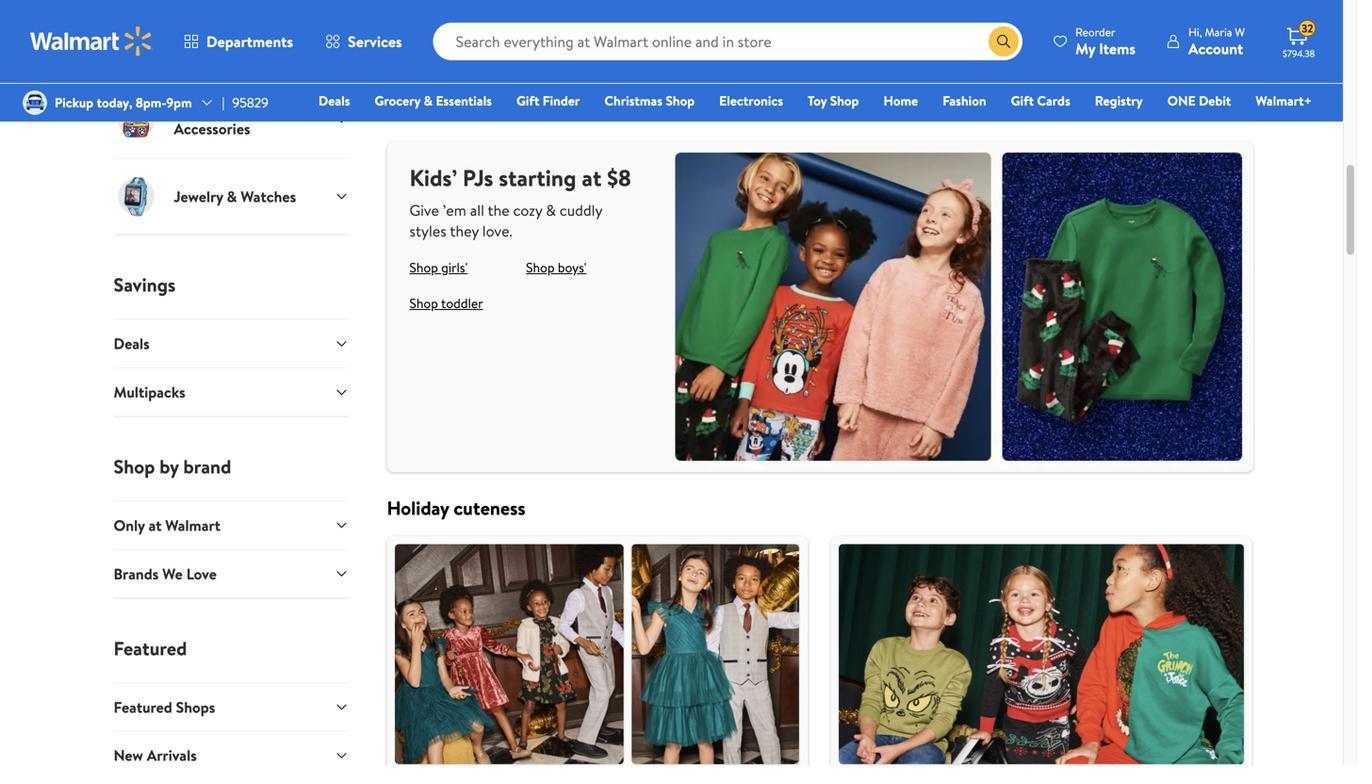 Task type: locate. For each thing, give the bounding box(es) containing it.
crew
[[943, 24, 970, 42]]

& inside kids' pjs starting at $8 give 'em all the cozy & cuddly styles they love.
[[546, 200, 556, 221]]

love. inside kids' pjs starting at $8 give 'em all the cozy & cuddly styles they love.
[[483, 221, 513, 242]]

2 gift from the left
[[1011, 91, 1034, 110]]

featured up featured shops
[[114, 635, 187, 662]]

hi, maria w account
[[1189, 24, 1245, 59]]

1 vertical spatial deals
[[114, 333, 150, 354]]

love. right they
[[483, 221, 513, 242]]

walmart+ link
[[1248, 91, 1321, 111]]

1 shop now from the left
[[418, 81, 474, 99]]

| 95829
[[222, 93, 269, 112]]

jewelry
[[174, 186, 223, 207]]

or
[[1055, 24, 1067, 42]]

shop left by
[[114, 454, 155, 480]]

list
[[376, 0, 1264, 119], [376, 536, 1264, 766]]

shop now down the sweaters,
[[418, 81, 474, 99]]

now left fashion link
[[894, 81, 918, 99]]

style
[[1025, 24, 1052, 42]]

0 horizontal spatial at
[[149, 515, 162, 536]]

only at walmart button
[[114, 501, 349, 550]]

registry
[[1095, 91, 1143, 110]]

featured
[[114, 635, 187, 662], [114, 697, 172, 718]]

cards
[[1037, 91, 1071, 110]]

shop girls' link
[[410, 259, 468, 277]]

gift left finder
[[517, 91, 540, 110]]

you right the people
[[636, 24, 656, 42]]

0 vertical spatial featured
[[114, 635, 187, 662]]

1 vertical spatial featured
[[114, 697, 172, 718]]

shop now right toy shop
[[862, 81, 918, 99]]

list item containing treat you & your crew to a new style or two.
[[820, 0, 1264, 119]]

fashion
[[943, 91, 987, 110]]

now down "slippers"
[[450, 81, 474, 99]]

for
[[551, 24, 568, 42]]

1 horizontal spatial love.
[[660, 24, 686, 42]]

2 shop now from the left
[[862, 81, 918, 99]]

shop now
[[418, 81, 474, 99], [862, 81, 918, 99]]

featured up new arrivals
[[114, 697, 172, 718]]

one debit link
[[1159, 91, 1240, 111]]

deals up multipacks
[[114, 333, 150, 354]]

the right for
[[571, 24, 590, 42]]

toddler
[[441, 294, 483, 313]]

0 vertical spatial the
[[571, 24, 590, 42]]

0 horizontal spatial love.
[[483, 221, 513, 242]]

1 vertical spatial at
[[149, 515, 162, 536]]

to
[[973, 24, 986, 42]]

& right cozy
[[546, 200, 556, 221]]

& right the grocery
[[424, 91, 433, 110]]

new
[[998, 24, 1022, 42]]

1 horizontal spatial shop now
[[862, 81, 918, 99]]

 image
[[23, 91, 47, 115]]

2 now from the left
[[894, 81, 918, 99]]

deals left the grocery
[[319, 91, 350, 110]]

1 gift from the left
[[517, 91, 540, 110]]

shops
[[176, 697, 215, 718]]

gift for gift finder
[[517, 91, 540, 110]]

styles
[[410, 221, 447, 242]]

at right only
[[149, 515, 162, 536]]

your
[[914, 24, 939, 42]]

boys'
[[558, 259, 587, 277]]

essentials
[[436, 91, 492, 110]]

shop now for slippers
[[418, 81, 474, 99]]

1 horizontal spatial gift
[[1011, 91, 1034, 110]]

featured inside dropdown button
[[114, 697, 172, 718]]

now for slippers
[[450, 81, 474, 99]]

at left $8 at top
[[582, 162, 602, 194]]

watches
[[241, 186, 296, 207]]

the right all
[[488, 200, 510, 221]]

shop boys'
[[526, 259, 587, 277]]

1 now from the left
[[450, 81, 474, 99]]

my
[[1076, 38, 1096, 59]]

& right |
[[246, 101, 257, 122]]

shop toddler link
[[410, 294, 483, 313]]

love
[[186, 564, 217, 584]]

1 vertical spatial the
[[488, 200, 510, 221]]

featured for featured shops
[[114, 697, 172, 718]]

multipacks button
[[114, 368, 349, 416]]

0 vertical spatial list
[[376, 0, 1264, 119]]

0 horizontal spatial the
[[488, 200, 510, 221]]

0 horizontal spatial gift
[[517, 91, 540, 110]]

1 horizontal spatial you
[[878, 24, 899, 42]]

now
[[450, 81, 474, 99], [894, 81, 918, 99]]

gift for gift cards
[[1011, 91, 1034, 110]]

at
[[582, 162, 602, 194], [149, 515, 162, 536]]

services button
[[309, 19, 418, 64]]

w
[[1235, 24, 1245, 40]]

holiday cuteness
[[387, 495, 526, 521]]

electronics link
[[711, 91, 792, 111]]

new
[[114, 745, 143, 766]]

1 list from the top
[[376, 0, 1264, 119]]

deals inside dropdown button
[[114, 333, 150, 354]]

0 vertical spatial at
[[582, 162, 602, 194]]

1 horizontal spatial now
[[894, 81, 918, 99]]

list item
[[376, 0, 820, 119], [820, 0, 1264, 119], [376, 536, 820, 766], [820, 536, 1264, 766]]

you right treat
[[878, 24, 899, 42]]

0 horizontal spatial now
[[450, 81, 474, 99]]

brands we love
[[114, 564, 217, 584]]

at inside kids' pjs starting at $8 give 'em all the cozy & cuddly styles they love.
[[582, 162, 602, 194]]

featured for featured
[[114, 635, 187, 662]]

0 horizontal spatial deals
[[114, 333, 150, 354]]

shop toddler
[[410, 294, 483, 313]]

backpacks & accessories
[[174, 101, 257, 139]]

deals link
[[310, 91, 359, 111]]

0 vertical spatial deals
[[319, 91, 350, 110]]

shop left toddler
[[410, 294, 438, 313]]

only at walmart
[[114, 515, 221, 536]]

& right jewelry at the top left
[[227, 186, 237, 207]]

brands we love button
[[114, 550, 349, 598]]

account
[[1189, 38, 1244, 59]]

gift left cards
[[1011, 91, 1034, 110]]

gift inside 'link'
[[517, 91, 540, 110]]

shop right christmas
[[666, 91, 695, 110]]

8pm-
[[136, 93, 166, 112]]

love. right the people
[[660, 24, 686, 42]]

pjs
[[463, 162, 494, 194]]

0 horizontal spatial you
[[636, 24, 656, 42]]

fashion link
[[934, 91, 995, 111]]

1 vertical spatial love.
[[483, 221, 513, 242]]

2 featured from the top
[[114, 697, 172, 718]]

1 featured from the top
[[114, 635, 187, 662]]

accessories
[[174, 119, 250, 139]]

search icon image
[[997, 34, 1012, 49]]

& inside backpacks & accessories
[[246, 101, 257, 122]]

by
[[160, 454, 179, 480]]

0 horizontal spatial shop now
[[418, 81, 474, 99]]

only
[[114, 515, 145, 536]]

toy
[[808, 91, 827, 110]]

multipacks
[[114, 382, 185, 403]]

1 horizontal spatial at
[[582, 162, 602, 194]]

gift finder
[[517, 91, 580, 110]]

1 vertical spatial list
[[376, 536, 1264, 766]]

two.
[[1070, 24, 1094, 42]]

deals
[[319, 91, 350, 110], [114, 333, 150, 354]]

hi,
[[1189, 24, 1203, 40]]

gift
[[517, 91, 540, 110], [1011, 91, 1034, 110]]

love.
[[660, 24, 686, 42], [483, 221, 513, 242]]



Task type: describe. For each thing, give the bounding box(es) containing it.
shop by brand
[[114, 454, 231, 480]]

jewelry & watches
[[174, 186, 296, 207]]

list containing sweaters, slippers & more for the people you love.
[[376, 0, 1264, 119]]

today,
[[97, 93, 132, 112]]

gift cards link
[[1003, 91, 1079, 111]]

they
[[450, 221, 479, 242]]

cuteness
[[454, 495, 526, 521]]

pickup today, 8pm-9pm
[[55, 93, 192, 112]]

$794.38
[[1283, 47, 1315, 60]]

grocery & essentials
[[375, 91, 492, 110]]

maria
[[1205, 24, 1233, 40]]

one debit
[[1168, 91, 1232, 110]]

& left more
[[506, 24, 515, 42]]

cuddly
[[560, 200, 603, 221]]

deals button
[[114, 319, 349, 368]]

2 you from the left
[[878, 24, 899, 42]]

a
[[989, 24, 995, 42]]

list item containing sweaters, slippers & more for the people you love.
[[376, 0, 820, 119]]

2 list from the top
[[376, 536, 1264, 766]]

32
[[1302, 20, 1314, 36]]

gift finder link
[[508, 91, 589, 111]]

Walmart Site-Wide search field
[[433, 23, 1023, 60]]

gift cards
[[1011, 91, 1071, 110]]

grocery
[[375, 91, 421, 110]]

registry link
[[1087, 91, 1152, 111]]

new arrivals button
[[114, 731, 349, 766]]

items
[[1099, 38, 1136, 59]]

home
[[884, 91, 918, 110]]

treat you & your crew to a new style or two.
[[846, 24, 1094, 42]]

slippers
[[460, 24, 503, 42]]

walmart
[[165, 515, 221, 536]]

people
[[594, 24, 632, 42]]

kids' pjs starting at $8 give 'em all the cozy & cuddly styles they love.
[[410, 162, 631, 242]]

|
[[222, 93, 225, 112]]

shop girls'
[[410, 259, 468, 277]]

brand
[[183, 454, 231, 480]]

1 horizontal spatial deals
[[319, 91, 350, 110]]

debit
[[1199, 91, 1232, 110]]

grocery & essentials link
[[366, 91, 501, 111]]

shop down the sweaters,
[[418, 81, 447, 99]]

departments
[[206, 31, 293, 52]]

treat
[[846, 24, 875, 42]]

finder
[[543, 91, 580, 110]]

1 you from the left
[[636, 24, 656, 42]]

home link
[[875, 91, 927, 111]]

shop boys' link
[[526, 259, 587, 277]]

now for you
[[894, 81, 918, 99]]

$8
[[607, 162, 631, 194]]

starting
[[499, 162, 577, 194]]

arrivals
[[147, 745, 197, 766]]

more
[[518, 24, 549, 42]]

savings
[[114, 272, 176, 298]]

shop right toy
[[830, 91, 859, 110]]

jewelry & watches button
[[114, 158, 349, 235]]

featured shops
[[114, 697, 215, 718]]

shop left girls'
[[410, 259, 438, 277]]

toy shop link
[[800, 91, 868, 111]]

featured shops button
[[114, 683, 349, 731]]

pickup
[[55, 93, 94, 112]]

services
[[348, 31, 402, 52]]

holiday
[[387, 495, 449, 521]]

christmas shop
[[605, 91, 695, 110]]

shop right toy shop
[[862, 81, 891, 99]]

walmart+
[[1256, 91, 1312, 110]]

the inside kids' pjs starting at $8 give 'em all the cozy & cuddly styles they love.
[[488, 200, 510, 221]]

backpacks & accessories button
[[114, 82, 349, 158]]

christmas
[[605, 91, 663, 110]]

girls'
[[441, 259, 468, 277]]

walmart image
[[30, 26, 153, 57]]

christmas shop link
[[596, 91, 703, 111]]

reorder
[[1076, 24, 1116, 40]]

brands
[[114, 564, 159, 584]]

1 horizontal spatial the
[[571, 24, 590, 42]]

0 vertical spatial love.
[[660, 24, 686, 42]]

at inside dropdown button
[[149, 515, 162, 536]]

shop left boys'
[[526, 259, 555, 277]]

shop now for you
[[862, 81, 918, 99]]

95829
[[232, 93, 269, 112]]

one
[[1168, 91, 1196, 110]]

departments button
[[168, 19, 309, 64]]

& left your
[[902, 24, 911, 42]]

kids'
[[410, 162, 457, 194]]

new arrivals
[[114, 745, 197, 766]]

Search search field
[[433, 23, 1023, 60]]

backpacks
[[174, 101, 243, 122]]

we
[[162, 564, 183, 584]]

all
[[470, 200, 485, 221]]

sweaters, slippers & more for the people you love.
[[402, 24, 686, 42]]

9pm
[[166, 93, 192, 112]]



Task type: vqa. For each thing, say whether or not it's contained in the screenshot.
the left $99.99
no



